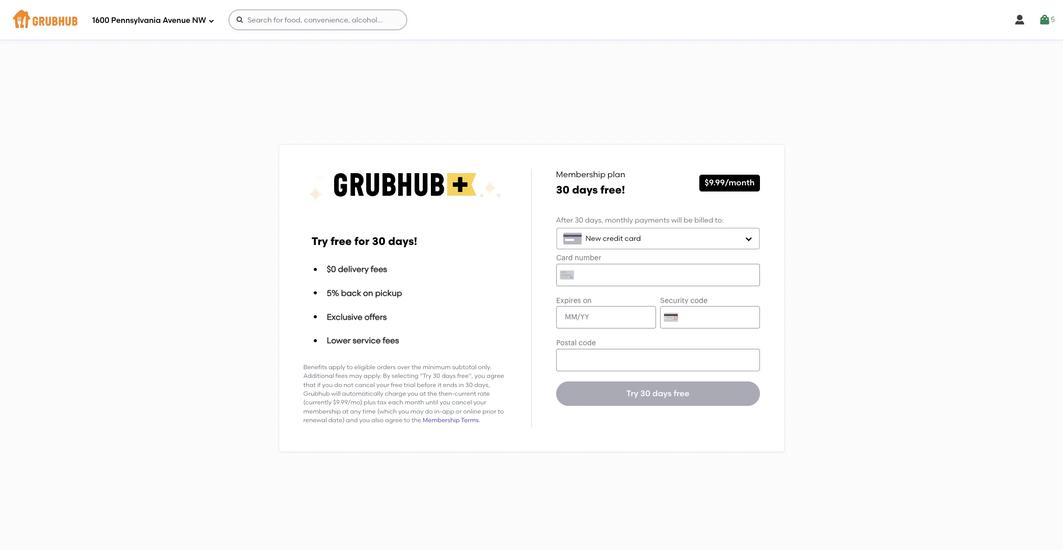 Task type: locate. For each thing, give the bounding box(es) containing it.
each
[[388, 399, 403, 406]]

$0 delivery fees
[[327, 265, 387, 274]]

agree down only.
[[487, 373, 504, 380]]

0 vertical spatial may
[[349, 373, 362, 380]]

days, up rate
[[475, 382, 490, 389]]

your down the by on the bottom of the page
[[377, 382, 390, 389]]

free
[[331, 235, 352, 248], [391, 382, 403, 389], [674, 389, 690, 399]]

1 horizontal spatial svg image
[[1039, 14, 1051, 26]]

0 horizontal spatial days,
[[475, 382, 490, 389]]

to down the month
[[404, 417, 410, 424]]

any
[[350, 408, 361, 415]]

2 vertical spatial days
[[653, 389, 672, 399]]

0 horizontal spatial free
[[331, 235, 352, 248]]

fees inside benefits apply to eligible orders over the minimum subtotal only. additional fees may apply. by selecting "try 30 days free", you agree that if you do not cancel your free trial before it ends in 30 days, grubhub will automatically charge you at the then-current rate (currently $9.99/mo) plus tax each month until you cancel your membership at any time (which you may do in-app or online prior to renewal date) and you also agree to the
[[336, 373, 348, 380]]

0 vertical spatial to
[[347, 364, 353, 371]]

days!
[[388, 235, 418, 248]]

may up not
[[349, 373, 362, 380]]

plus
[[364, 399, 376, 406]]

svg image inside 5 'button'
[[1039, 14, 1051, 26]]

exclusive
[[327, 312, 363, 322]]

may down the month
[[411, 408, 424, 415]]

1 vertical spatial try
[[627, 389, 639, 399]]

0 horizontal spatial svg image
[[236, 16, 244, 24]]

0 vertical spatial do
[[335, 382, 342, 389]]

membership up free!
[[556, 170, 606, 180]]

date)
[[329, 417, 345, 424]]

it
[[438, 382, 442, 389]]

membership logo image
[[308, 169, 502, 202]]

1 horizontal spatial free
[[391, 382, 403, 389]]

card
[[625, 234, 641, 243]]

at down $9.99/mo) on the left bottom of page
[[343, 408, 349, 415]]

0 vertical spatial days,
[[585, 216, 604, 225]]

the right over
[[412, 364, 422, 371]]

0 vertical spatial free
[[331, 235, 352, 248]]

0 vertical spatial membership
[[556, 170, 606, 180]]

membership down in-
[[423, 417, 460, 424]]

and
[[346, 417, 358, 424]]

will left be
[[672, 216, 683, 225]]

orders
[[377, 364, 396, 371]]

0 horizontal spatial will
[[332, 390, 341, 398]]

0 horizontal spatial days
[[442, 373, 456, 380]]

will
[[672, 216, 683, 225], [332, 390, 341, 398]]

until
[[426, 399, 439, 406]]

0 horizontal spatial membership
[[423, 417, 460, 424]]

0 vertical spatial the
[[412, 364, 422, 371]]

0 horizontal spatial try
[[312, 235, 328, 248]]

30 inside 'button'
[[641, 389, 651, 399]]

1 horizontal spatial try
[[627, 389, 639, 399]]

2 horizontal spatial days
[[653, 389, 672, 399]]

svg image
[[1014, 14, 1026, 26], [208, 18, 214, 24], [745, 235, 753, 243]]

will inside benefits apply to eligible orders over the minimum subtotal only. additional fees may apply. by selecting "try 30 days free", you agree that if you do not cancel your free trial before it ends in 30 days, grubhub will automatically charge you at the then-current rate (currently $9.99/mo) plus tax each month until you cancel your membership at any time (which you may do in-app or online prior to renewal date) and you also agree to the
[[332, 390, 341, 398]]

1 vertical spatial do
[[425, 408, 433, 415]]

1 vertical spatial may
[[411, 408, 424, 415]]

over
[[398, 364, 410, 371]]

0 horizontal spatial your
[[377, 382, 390, 389]]

0 vertical spatial fees
[[371, 265, 387, 274]]

1 vertical spatial will
[[332, 390, 341, 398]]

to right prior
[[498, 408, 504, 415]]

pickup
[[375, 289, 402, 298]]

new credit card
[[586, 234, 641, 243]]

2 vertical spatial fees
[[336, 373, 348, 380]]

your
[[377, 382, 390, 389], [474, 399, 487, 406]]

apply
[[329, 364, 346, 371]]

free inside 'button'
[[674, 389, 690, 399]]

if
[[317, 382, 321, 389]]

cancel up automatically
[[355, 382, 375, 389]]

2 vertical spatial free
[[674, 389, 690, 399]]

days, inside benefits apply to eligible orders over the minimum subtotal only. additional fees may apply. by selecting "try 30 days free", you agree that if you do not cancel your free trial before it ends in 30 days, grubhub will automatically charge you at the then-current rate (currently $9.99/mo) plus tax each month until you cancel your membership at any time (which you may do in-app or online prior to renewal date) and you also agree to the
[[475, 382, 490, 389]]

svg image
[[1039, 14, 1051, 26], [236, 16, 244, 24]]

days, up the new
[[585, 216, 604, 225]]

your down rate
[[474, 399, 487, 406]]

to right "apply"
[[347, 364, 353, 371]]

online
[[463, 408, 481, 415]]

in
[[459, 382, 464, 389]]

5 button
[[1039, 11, 1056, 29]]

free inside benefits apply to eligible orders over the minimum subtotal only. additional fees may apply. by selecting "try 30 days free", you agree that if you do not cancel your free trial before it ends in 30 days, grubhub will automatically charge you at the then-current rate (currently $9.99/mo) plus tax each month until you cancel your membership at any time (which you may do in-app or online prior to renewal date) and you also agree to the
[[391, 382, 403, 389]]

fees for $0 delivery fees
[[371, 265, 387, 274]]

for
[[355, 235, 370, 248]]

only.
[[478, 364, 492, 371]]

2 vertical spatial to
[[404, 417, 410, 424]]

membership
[[556, 170, 606, 180], [423, 417, 460, 424]]

membership inside membership plan 30 days free!
[[556, 170, 606, 180]]

0 vertical spatial try
[[312, 235, 328, 248]]

you down time
[[360, 417, 370, 424]]

1 horizontal spatial days
[[573, 183, 598, 196]]

rate
[[478, 390, 490, 398]]

month
[[405, 399, 424, 406]]

1 vertical spatial days,
[[475, 382, 490, 389]]

1 horizontal spatial agree
[[487, 373, 504, 380]]

1 horizontal spatial membership
[[556, 170, 606, 180]]

0 horizontal spatial may
[[349, 373, 362, 380]]

membership terms link
[[423, 417, 479, 424]]

1 vertical spatial membership
[[423, 417, 460, 424]]

may
[[349, 373, 362, 380], [411, 408, 424, 415]]

try for try free for 30 days!
[[312, 235, 328, 248]]

1 vertical spatial agree
[[385, 417, 403, 424]]

5%
[[327, 289, 339, 298]]

2 horizontal spatial to
[[498, 408, 504, 415]]

days
[[573, 183, 598, 196], [442, 373, 456, 380], [653, 389, 672, 399]]

0 horizontal spatial do
[[335, 382, 342, 389]]

will up $9.99/mo) on the left bottom of page
[[332, 390, 341, 398]]

5
[[1051, 15, 1056, 24]]

app
[[442, 408, 454, 415]]

30
[[556, 183, 570, 196], [575, 216, 584, 225], [372, 235, 386, 248], [433, 373, 440, 380], [466, 382, 473, 389], [641, 389, 651, 399]]

0 vertical spatial your
[[377, 382, 390, 389]]

30 inside membership plan 30 days free!
[[556, 183, 570, 196]]

the
[[412, 364, 422, 371], [428, 390, 437, 398], [412, 417, 422, 424]]

0 horizontal spatial cancel
[[355, 382, 375, 389]]

you
[[475, 373, 485, 380], [322, 382, 333, 389], [408, 390, 418, 398], [440, 399, 451, 406], [399, 408, 409, 415], [360, 417, 370, 424]]

fees right service
[[383, 336, 399, 346]]

1 horizontal spatial your
[[474, 399, 487, 406]]

time
[[363, 408, 376, 415]]

0 vertical spatial at
[[420, 390, 426, 398]]

1 horizontal spatial cancel
[[452, 399, 472, 406]]

0 vertical spatial will
[[672, 216, 683, 225]]

days,
[[585, 216, 604, 225], [475, 382, 490, 389]]

at
[[420, 390, 426, 398], [343, 408, 349, 415]]

cancel up or
[[452, 399, 472, 406]]

benefits apply to eligible orders over the minimum subtotal only. additional fees may apply. by selecting "try 30 days free", you agree that if you do not cancel your free trial before it ends in 30 days, grubhub will automatically charge you at the then-current rate (currently $9.99/mo) plus tax each month until you cancel your membership at any time (which you may do in-app or online prior to renewal date) and you also agree to the
[[304, 364, 504, 424]]

subtotal
[[452, 364, 477, 371]]

do
[[335, 382, 342, 389], [425, 408, 433, 415]]

the down the month
[[412, 417, 422, 424]]

try inside 'button'
[[627, 389, 639, 399]]

fees down "apply"
[[336, 373, 348, 380]]

grubhub
[[304, 390, 330, 398]]

1 vertical spatial fees
[[383, 336, 399, 346]]

back
[[341, 289, 361, 298]]

the up until
[[428, 390, 437, 398]]

cancel
[[355, 382, 375, 389], [452, 399, 472, 406]]

1 vertical spatial free
[[391, 382, 403, 389]]

do left in-
[[425, 408, 433, 415]]

lower
[[327, 336, 351, 346]]

agree down (which
[[385, 417, 403, 424]]

2 horizontal spatial free
[[674, 389, 690, 399]]

agree
[[487, 373, 504, 380], [385, 417, 403, 424]]

1 vertical spatial days
[[442, 373, 456, 380]]

you up the month
[[408, 390, 418, 398]]

1 horizontal spatial to
[[404, 417, 410, 424]]

fees
[[371, 265, 387, 274], [383, 336, 399, 346], [336, 373, 348, 380]]

1 horizontal spatial do
[[425, 408, 433, 415]]

do left not
[[335, 382, 342, 389]]

Search for food, convenience, alcohol... search field
[[229, 10, 407, 30]]

at down before
[[420, 390, 426, 398]]

after 30 days, monthly payments will be billed to:
[[556, 216, 724, 225]]

1 vertical spatial to
[[498, 408, 504, 415]]

nw
[[192, 16, 206, 25]]

days inside try 30 days free 'button'
[[653, 389, 672, 399]]

0 vertical spatial days
[[573, 183, 598, 196]]

0 horizontal spatial at
[[343, 408, 349, 415]]

fees right delivery
[[371, 265, 387, 274]]

days inside membership plan 30 days free!
[[573, 183, 598, 196]]

(which
[[378, 408, 397, 415]]

try
[[312, 235, 328, 248], [627, 389, 639, 399]]



Task type: describe. For each thing, give the bounding box(es) containing it.
1 horizontal spatial at
[[420, 390, 426, 398]]

to:
[[715, 216, 724, 225]]

1600
[[92, 16, 109, 25]]

membership terms .
[[423, 417, 481, 424]]

new
[[586, 234, 601, 243]]

current
[[455, 390, 477, 398]]

you down each
[[399, 408, 409, 415]]

1 vertical spatial your
[[474, 399, 487, 406]]

charge
[[385, 390, 406, 398]]

monthly
[[605, 216, 634, 225]]

before
[[417, 382, 437, 389]]

offers
[[365, 312, 387, 322]]

avenue
[[163, 16, 191, 25]]

in-
[[435, 408, 442, 415]]

try for try 30 days free
[[627, 389, 639, 399]]

additional
[[304, 373, 334, 380]]

also
[[372, 417, 384, 424]]

pennsylvania
[[111, 16, 161, 25]]

membership
[[304, 408, 341, 415]]

0 horizontal spatial to
[[347, 364, 353, 371]]

try free for 30 days!
[[312, 235, 418, 248]]

trial
[[404, 382, 416, 389]]

"try
[[420, 373, 432, 380]]

you right the 'if'
[[322, 382, 333, 389]]

1 vertical spatial the
[[428, 390, 437, 398]]

apply.
[[364, 373, 382, 380]]

service
[[353, 336, 381, 346]]

be
[[684, 216, 693, 225]]

0 horizontal spatial agree
[[385, 417, 403, 424]]

minimum
[[423, 364, 451, 371]]

you down only.
[[475, 373, 485, 380]]

try 30 days free
[[627, 389, 690, 399]]

plan
[[608, 170, 626, 180]]

lower service fees
[[327, 336, 399, 346]]

.
[[479, 417, 481, 424]]

eligible
[[355, 364, 376, 371]]

1 horizontal spatial days,
[[585, 216, 604, 225]]

free!
[[601, 183, 626, 196]]

delivery
[[338, 265, 369, 274]]

exclusive offers
[[327, 312, 387, 322]]

renewal
[[304, 417, 327, 424]]

$9.99/month
[[705, 178, 755, 188]]

1 vertical spatial cancel
[[452, 399, 472, 406]]

by
[[383, 373, 390, 380]]

try 30 days free button
[[556, 382, 760, 406]]

membership plan 30 days free!
[[556, 170, 626, 196]]

prior
[[483, 408, 497, 415]]

then-
[[439, 390, 455, 398]]

1 vertical spatial at
[[343, 408, 349, 415]]

ends
[[443, 382, 458, 389]]

membership for 30
[[556, 170, 606, 180]]

1600 pennsylvania avenue nw
[[92, 16, 206, 25]]

$9.99/mo)
[[333, 399, 363, 406]]

0 vertical spatial cancel
[[355, 382, 375, 389]]

2 vertical spatial the
[[412, 417, 422, 424]]

free",
[[458, 373, 473, 380]]

membership for .
[[423, 417, 460, 424]]

days inside benefits apply to eligible orders over the minimum subtotal only. additional fees may apply. by selecting "try 30 days free", you agree that if you do not cancel your free trial before it ends in 30 days, grubhub will automatically charge you at the then-current rate (currently $9.99/mo) plus tax each month until you cancel your membership at any time (which you may do in-app or online prior to renewal date) and you also agree to the
[[442, 373, 456, 380]]

not
[[344, 382, 354, 389]]

2 horizontal spatial svg image
[[1014, 14, 1026, 26]]

you down then-
[[440, 399, 451, 406]]

0 vertical spatial agree
[[487, 373, 504, 380]]

1 horizontal spatial may
[[411, 408, 424, 415]]

terms
[[461, 417, 479, 424]]

after
[[556, 216, 573, 225]]

selecting
[[392, 373, 419, 380]]

on
[[363, 289, 373, 298]]

1 horizontal spatial svg image
[[745, 235, 753, 243]]

credit
[[603, 234, 623, 243]]

automatically
[[342, 390, 384, 398]]

(currently
[[304, 399, 332, 406]]

0 horizontal spatial svg image
[[208, 18, 214, 24]]

or
[[456, 408, 462, 415]]

1 horizontal spatial will
[[672, 216, 683, 225]]

fees for lower service fees
[[383, 336, 399, 346]]

tax
[[378, 399, 387, 406]]

that
[[304, 382, 316, 389]]

main navigation navigation
[[0, 0, 1064, 40]]

billed
[[695, 216, 714, 225]]

$0
[[327, 265, 336, 274]]

5% back on pickup
[[327, 289, 402, 298]]

payments
[[635, 216, 670, 225]]

benefits
[[304, 364, 327, 371]]



Task type: vqa. For each thing, say whether or not it's contained in the screenshot.
right your
yes



